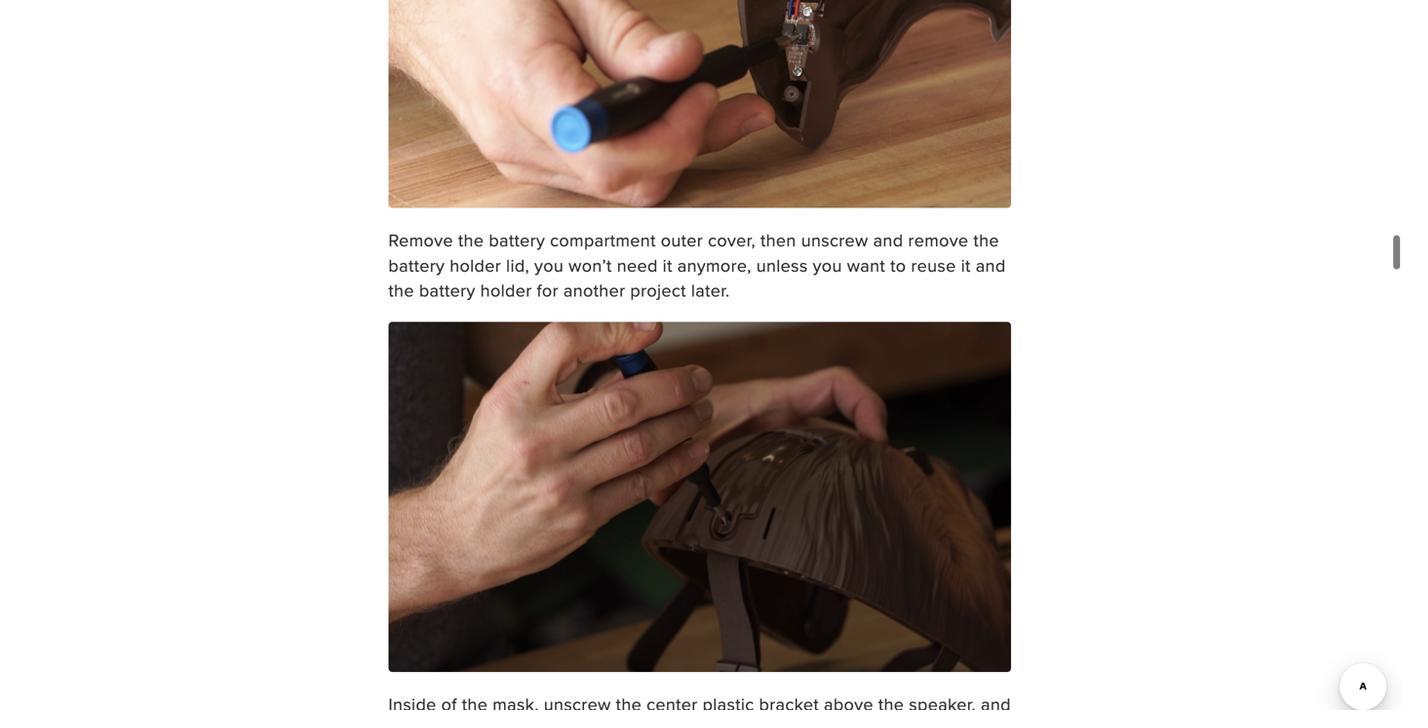 Task type: locate. For each thing, give the bounding box(es) containing it.
1 horizontal spatial you
[[813, 253, 842, 278]]

holder
[[450, 253, 501, 278], [480, 278, 532, 303]]

another
[[563, 278, 625, 303]]

then
[[761, 228, 796, 253]]

it up project
[[663, 253, 673, 278]]

the right the remove
[[458, 228, 484, 253]]

and up to
[[873, 228, 903, 253]]

you
[[534, 253, 564, 278], [813, 253, 842, 278]]

2 horizontal spatial the
[[973, 228, 999, 253]]

you down unscrew
[[813, 253, 842, 278]]

outer
[[661, 228, 703, 253]]

remove
[[388, 228, 453, 253]]

for
[[537, 278, 559, 303]]

0 horizontal spatial it
[[663, 253, 673, 278]]

need
[[617, 253, 658, 278]]

you up for at the left top of the page
[[534, 253, 564, 278]]

and right reuse
[[976, 253, 1006, 278]]

1 horizontal spatial the
[[458, 228, 484, 253]]

2 you from the left
[[813, 253, 842, 278]]

battery
[[489, 228, 545, 253], [388, 253, 445, 278], [419, 278, 475, 303]]

0 horizontal spatial you
[[534, 253, 564, 278]]

later.
[[691, 278, 730, 303]]

the
[[458, 228, 484, 253], [973, 228, 999, 253], [388, 278, 414, 303]]

it
[[663, 253, 673, 278], [961, 253, 971, 278]]

and
[[873, 228, 903, 253], [976, 253, 1006, 278]]

the down the remove
[[388, 278, 414, 303]]

the right remove
[[973, 228, 999, 253]]

1 horizontal spatial it
[[961, 253, 971, 278]]

1 you from the left
[[534, 253, 564, 278]]

it right reuse
[[961, 253, 971, 278]]



Task type: describe. For each thing, give the bounding box(es) containing it.
remove the battery compartment outer cover, then unscrew and remove the battery holder lid, you won't need it anymore, unless you want to reuse it and the battery holder for another project later.
[[388, 228, 1006, 303]]

project
[[630, 278, 686, 303]]

unscrew
[[801, 228, 868, 253]]

unless
[[756, 253, 808, 278]]

reuse
[[911, 253, 956, 278]]

hacks_afchewcomp_v001_2901.jpg image
[[388, 0, 1011, 208]]

lid,
[[506, 253, 530, 278]]

0 horizontal spatial and
[[873, 228, 903, 253]]

2 it from the left
[[961, 253, 971, 278]]

compartment
[[550, 228, 656, 253]]

holder left lid,
[[450, 253, 501, 278]]

want
[[847, 253, 885, 278]]

won't
[[569, 253, 612, 278]]

remove
[[908, 228, 969, 253]]

to
[[890, 253, 906, 278]]

anymore,
[[677, 253, 751, 278]]

holder down lid,
[[480, 278, 532, 303]]

hacks_afchewcomp_v001_0979.jpg image
[[388, 322, 1011, 673]]

1 horizontal spatial and
[[976, 253, 1006, 278]]

cover,
[[708, 228, 756, 253]]

1 it from the left
[[663, 253, 673, 278]]

0 horizontal spatial the
[[388, 278, 414, 303]]



Task type: vqa. For each thing, say whether or not it's contained in the screenshot.
the "another"
yes



